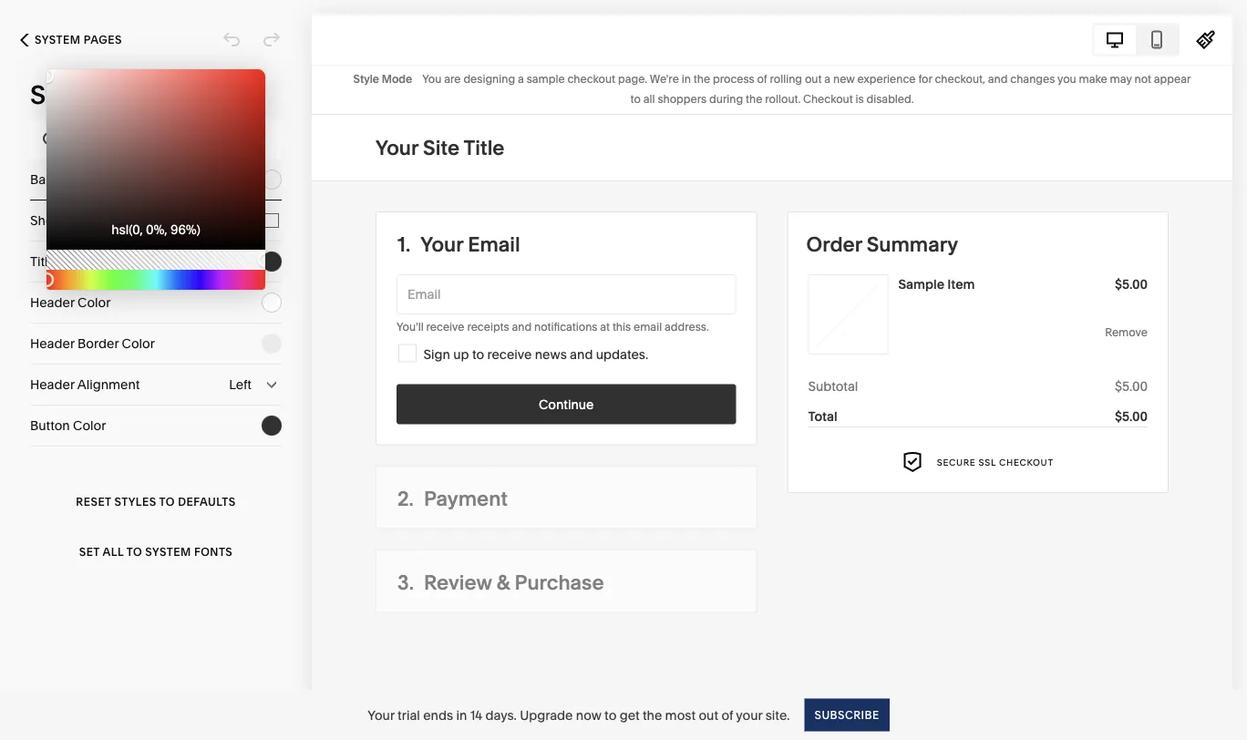Task type: describe. For each thing, give the bounding box(es) containing it.
site.
[[766, 707, 790, 723]]

border
[[78, 336, 119, 351]]

to for all
[[127, 545, 142, 558]]

ends
[[423, 707, 453, 723]]

modal dialog
[[39, 68, 265, 290]]

set all to system fonts
[[79, 545, 233, 558]]

your
[[736, 707, 763, 723]]

your
[[368, 707, 395, 723]]

button
[[30, 418, 70, 434]]

Search text field
[[30, 119, 282, 160]]

fonts
[[194, 545, 233, 558]]

14
[[470, 707, 482, 723]]

header border color button
[[30, 324, 282, 364]]

the
[[643, 707, 662, 723]]

logo
[[92, 213, 123, 228]]

show
[[30, 213, 63, 228]]

most
[[665, 707, 696, 723]]

button color
[[30, 418, 106, 434]]

in
[[456, 707, 467, 723]]

color for background color
[[106, 172, 140, 187]]

your trial ends in 14 days. upgrade now to get the most out of your site.
[[368, 707, 790, 723]]

out
[[699, 707, 718, 723]]

header border color
[[30, 336, 155, 351]]

color for title color
[[59, 254, 92, 269]]

header for header border color
[[30, 336, 75, 351]]

color value field
[[85, 220, 227, 240]]

all
[[103, 545, 124, 558]]

header color
[[30, 295, 111, 310]]

defaults
[[178, 495, 236, 508]]

reset
[[76, 495, 111, 508]]

reset styles to defaults
[[76, 495, 236, 508]]

reset styles to defaults button
[[30, 477, 282, 527]]



Task type: locate. For each thing, give the bounding box(es) containing it.
0 vertical spatial to
[[159, 495, 175, 508]]

color right "border" at the left
[[122, 336, 155, 351]]

tab list
[[1094, 25, 1178, 54]]

1 vertical spatial to
[[127, 545, 142, 558]]

to left "get"
[[605, 707, 617, 723]]

styles
[[30, 79, 104, 110], [114, 495, 157, 508]]

set
[[79, 545, 100, 558]]

to left defaults
[[159, 495, 175, 508]]

header for header color
[[30, 295, 75, 310]]

header down "header color"
[[30, 336, 75, 351]]

to inside "button"
[[159, 495, 175, 508]]

set all to system fonts button
[[30, 527, 282, 577]]

system pages button
[[0, 20, 142, 60]]

color inside "button"
[[73, 418, 106, 434]]

system pages
[[35, 33, 122, 46]]

0 vertical spatial header
[[30, 295, 75, 310]]

trial
[[398, 707, 420, 723]]

to right the all
[[127, 545, 142, 558]]

title
[[30, 254, 56, 269]]

get
[[620, 707, 640, 723]]

header color button
[[30, 283, 282, 323]]

background color
[[30, 172, 140, 187]]

to
[[159, 495, 175, 508], [127, 545, 142, 558], [605, 707, 617, 723]]

color for header color
[[78, 295, 111, 310]]

system
[[145, 545, 191, 558]]

days.
[[485, 707, 517, 723]]

0 horizontal spatial styles
[[30, 79, 104, 110]]

title color button
[[30, 242, 282, 282]]

background color button
[[30, 160, 282, 200]]

site
[[66, 213, 89, 228]]

title color
[[30, 254, 92, 269]]

of
[[721, 707, 733, 723]]

now
[[576, 707, 601, 723]]

to for styles
[[159, 495, 175, 508]]

color right button
[[73, 418, 106, 434]]

header
[[30, 295, 75, 310], [30, 336, 75, 351]]

background
[[30, 172, 103, 187]]

to inside button
[[127, 545, 142, 558]]

system
[[35, 33, 81, 46]]

1 vertical spatial header
[[30, 336, 75, 351]]

2 horizontal spatial to
[[605, 707, 617, 723]]

header down 'title color'
[[30, 295, 75, 310]]

0 horizontal spatial to
[[127, 545, 142, 558]]

1 vertical spatial styles
[[114, 495, 157, 508]]

color up logo
[[106, 172, 140, 187]]

color for button color
[[73, 418, 106, 434]]

2 vertical spatial to
[[605, 707, 617, 723]]

0 vertical spatial styles
[[30, 79, 104, 110]]

1 horizontal spatial to
[[159, 495, 175, 508]]

1 header from the top
[[30, 295, 75, 310]]

1 horizontal spatial styles
[[114, 495, 157, 508]]

2 header from the top
[[30, 336, 75, 351]]

color right title at the left top of page
[[59, 254, 92, 269]]

pages
[[84, 33, 122, 46]]

show site logo
[[30, 213, 123, 228]]

upgrade
[[520, 707, 573, 723]]

color up header border color
[[78, 295, 111, 310]]

styles right reset
[[114, 495, 157, 508]]

button color button
[[30, 406, 282, 446]]

styles inside "button"
[[114, 495, 157, 508]]

styles down system pages button
[[30, 79, 104, 110]]

color
[[106, 172, 140, 187], [59, 254, 92, 269], [78, 295, 111, 310], [122, 336, 155, 351], [73, 418, 106, 434]]



Task type: vqa. For each thing, say whether or not it's contained in the screenshot.
left Styles
yes



